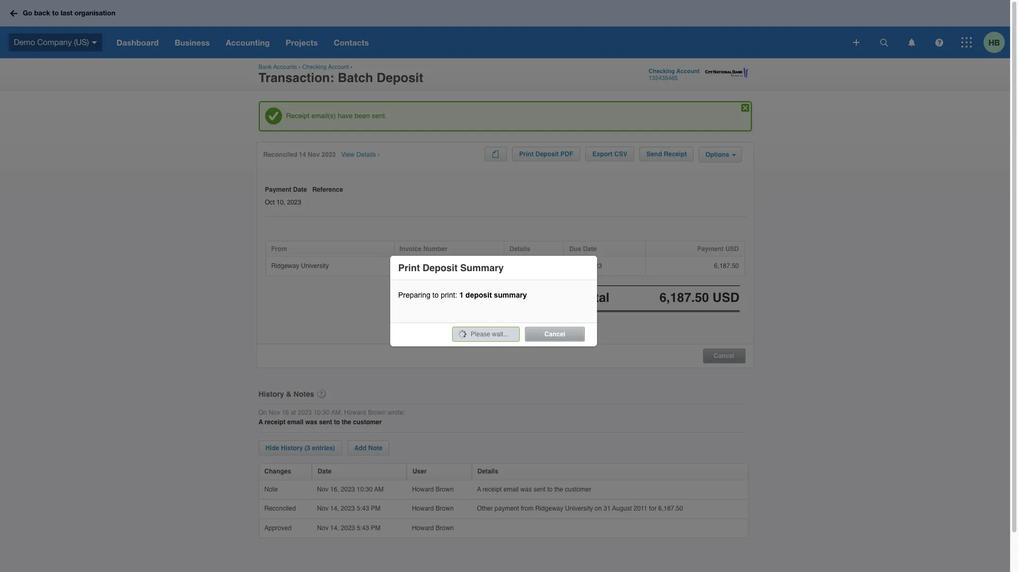 Task type: vqa. For each thing, say whether or not it's contained in the screenshot.
last
yes



Task type: locate. For each thing, give the bounding box(es) containing it.
due date
[[569, 245, 597, 253]]

svg image
[[853, 39, 860, 46], [92, 41, 97, 44]]

go
[[23, 9, 32, 17]]

›
[[299, 64, 301, 71], [351, 64, 353, 71], [378, 151, 380, 159]]

1 vertical spatial receipt
[[664, 151, 687, 158]]

2 howard brown from the top
[[412, 506, 456, 513]]

nov for approved
[[317, 525, 329, 532]]

hide history (3 entries) link
[[259, 441, 342, 456]]

(us)
[[74, 38, 89, 47]]

export csv link
[[586, 147, 634, 162]]

0 horizontal spatial email
[[287, 419, 304, 427]]

deposit for print deposit pdf
[[536, 151, 559, 158]]

howard for approved
[[412, 525, 434, 532]]

reconciled up approved
[[264, 506, 298, 513]]

sent inside the on nov 16 at 2023 10:30 am, howard brown wrote: a receipt email was sent to the customer
[[319, 419, 332, 427]]

receipt right send
[[664, 151, 687, 158]]

6,187.50 right the for
[[658, 506, 683, 513]]

was up (3 at the bottom of the page
[[305, 419, 317, 427]]

1 vertical spatial note
[[264, 486, 280, 494]]

inv-0020
[[400, 262, 426, 270]]

5:43 for approved
[[357, 525, 369, 532]]

ridgeway
[[271, 262, 299, 270], [535, 506, 563, 513]]

1 vertical spatial 5:43
[[357, 525, 369, 532]]

10,
[[277, 199, 285, 206]]

from
[[271, 245, 287, 253]]

to
[[52, 9, 59, 17], [433, 291, 439, 300], [334, 419, 340, 427], [547, 486, 553, 494]]

a up other
[[477, 486, 481, 494]]

details right view
[[357, 151, 376, 159]]

inv-
[[400, 262, 412, 270]]

date left reference
[[293, 186, 307, 194]]

invoice
[[400, 245, 422, 253]]

0 vertical spatial the
[[342, 419, 351, 427]]

1 vertical spatial howard brown
[[412, 506, 456, 513]]

deposit for print deposit summary
[[423, 263, 458, 274]]

0 vertical spatial receipt
[[265, 419, 286, 427]]

been
[[355, 112, 370, 120]]

payment
[[265, 186, 291, 194], [697, 245, 724, 253]]

ridgeway right 'from'
[[535, 506, 563, 513]]

was inside the on nov 16 at 2023 10:30 am, howard brown wrote: a receipt email was sent to the customer
[[305, 419, 317, 427]]

to inside hb "banner"
[[52, 9, 59, 17]]

summary
[[460, 263, 504, 274]]

2 vertical spatial deposit
[[423, 263, 458, 274]]

1 horizontal spatial payment
[[697, 245, 724, 253]]

print left pdf on the right of the page
[[519, 151, 534, 158]]

1 vertical spatial date
[[583, 245, 597, 253]]

0 horizontal spatial checking
[[302, 64, 327, 71]]

howard brown
[[412, 486, 456, 494], [412, 506, 456, 513], [412, 525, 456, 532]]

0 horizontal spatial the
[[342, 419, 351, 427]]

note right add
[[368, 445, 383, 452]]

receipt email(s) have been sent.
[[286, 112, 387, 120]]

2 vertical spatial date
[[318, 468, 332, 476]]

10:30
[[314, 409, 330, 417], [357, 486, 373, 494]]

1 vertical spatial history
[[281, 445, 303, 452]]

payment up the 10,
[[265, 186, 291, 194]]

1 horizontal spatial a
[[477, 486, 481, 494]]

10:30 left am
[[357, 486, 373, 494]]

nov left 16
[[269, 409, 280, 417]]

notes
[[294, 390, 314, 399]]

nov for reconciled
[[317, 506, 329, 513]]

1 vertical spatial was
[[521, 486, 532, 494]]

customer
[[353, 419, 382, 427], [565, 486, 591, 494]]

› right accounts
[[299, 64, 301, 71]]

nov inside the on nov 16 at 2023 10:30 am, howard brown wrote: a receipt email was sent to the customer
[[269, 409, 280, 417]]

oct
[[265, 199, 275, 206], [569, 262, 579, 270]]

0 vertical spatial reconciled
[[263, 151, 297, 159]]

at
[[291, 409, 296, 417]]

0 horizontal spatial a
[[259, 419, 263, 427]]

howard
[[344, 409, 366, 417], [412, 486, 434, 494], [412, 506, 434, 513], [412, 525, 434, 532]]

demo company (us) button
[[0, 27, 109, 58]]

2 vertical spatial details
[[478, 468, 498, 476]]

1 vertical spatial 10:30
[[357, 486, 373, 494]]

date for payment date oct 10, 2023
[[293, 186, 307, 194]]

add note
[[354, 445, 383, 452]]

to left last
[[52, 9, 59, 17]]

checking account 132435465
[[649, 68, 700, 82]]

nov for note
[[317, 486, 329, 494]]

1 vertical spatial deposit
[[536, 151, 559, 158]]

account inside bank accounts › checking account › transaction:                batch deposit
[[328, 64, 349, 71]]

print deposit pdf
[[519, 151, 573, 158]]

6,187.50 down usd
[[714, 262, 739, 270]]

0 horizontal spatial sent
[[319, 419, 332, 427]]

1 horizontal spatial ridgeway
[[535, 506, 563, 513]]

16,
[[330, 486, 339, 494]]

deposit left pdf on the right of the page
[[536, 151, 559, 158]]

1 vertical spatial ridgeway
[[535, 506, 563, 513]]

receipt left 'email(s)'
[[286, 112, 310, 120]]

0 horizontal spatial was
[[305, 419, 317, 427]]

howard brown for a receipt email was sent to the customer
[[412, 486, 456, 494]]

account inside the checking account 132435465
[[677, 68, 700, 75]]

date up 16,
[[318, 468, 332, 476]]

due
[[569, 245, 581, 253]]

1 vertical spatial payment
[[697, 245, 724, 253]]

wrote:
[[388, 409, 405, 417]]

pm for reconciled
[[371, 506, 381, 513]]

1 howard brown from the top
[[412, 486, 456, 494]]

0 horizontal spatial cancel
[[545, 331, 565, 338]]

transaction:
[[259, 71, 334, 85]]

0 horizontal spatial oct
[[265, 199, 275, 206]]

was up 'from'
[[521, 486, 532, 494]]

0 horizontal spatial cancel link
[[525, 327, 585, 342]]

2 vertical spatial howard brown
[[412, 525, 456, 532]]

oct left 9,
[[569, 262, 579, 270]]

1 nov 14, 2023 5:43 pm from the top
[[317, 506, 382, 513]]

1 vertical spatial oct
[[569, 262, 579, 270]]

31
[[604, 506, 611, 513]]

1 vertical spatial details
[[510, 245, 530, 253]]

email
[[287, 419, 304, 427], [504, 486, 519, 494]]

preparing
[[398, 291, 431, 300]]

to down am,
[[334, 419, 340, 427]]

0 vertical spatial receipt
[[286, 112, 310, 120]]

1 vertical spatial print
[[398, 263, 420, 274]]

customer up add note
[[353, 419, 382, 427]]

14, for approved
[[330, 525, 339, 532]]

hide
[[265, 445, 279, 452]]

1 horizontal spatial note
[[368, 445, 383, 452]]

(3
[[305, 445, 310, 452]]

0 horizontal spatial svg image
[[92, 41, 97, 44]]

0 vertical spatial 14,
[[330, 506, 339, 513]]

the down am,
[[342, 419, 351, 427]]

brown for reconciled
[[436, 506, 454, 513]]

date right due
[[583, 245, 597, 253]]

add note link
[[347, 441, 389, 456]]

navigation
[[109, 27, 846, 58]]

1 vertical spatial nov 14, 2023 5:43 pm
[[317, 525, 382, 532]]

the up other payment from ridgeway university on 31 august 2011 for 6,187.50
[[555, 486, 563, 494]]

1 vertical spatial pm
[[371, 525, 381, 532]]

ridgeway down from
[[271, 262, 299, 270]]

0 horizontal spatial university
[[301, 262, 329, 270]]

view details › link
[[341, 151, 380, 159]]

1 vertical spatial a
[[477, 486, 481, 494]]

2 horizontal spatial date
[[583, 245, 597, 253]]

last
[[61, 9, 73, 17]]

customer up other payment from ridgeway university on 31 august 2011 for 6,187.50
[[565, 486, 591, 494]]

14,
[[330, 506, 339, 513], [330, 525, 339, 532]]

svg image inside demo company (us) popup button
[[92, 41, 97, 44]]

nov down nov 16, 2023 10:30 am
[[317, 506, 329, 513]]

0 horizontal spatial receipt
[[286, 112, 310, 120]]

university
[[301, 262, 329, 270], [565, 506, 593, 513]]

organisation
[[75, 9, 115, 17]]

0 vertical spatial deposit
[[377, 71, 423, 85]]

0 horizontal spatial payment
[[265, 186, 291, 194]]

details
[[357, 151, 376, 159], [510, 245, 530, 253], [478, 468, 498, 476]]

have
[[338, 112, 353, 120]]

1 horizontal spatial date
[[318, 468, 332, 476]]

oct 9, 2023
[[569, 262, 602, 270]]

0 vertical spatial date
[[293, 186, 307, 194]]

receipt inside the on nov 16 at 2023 10:30 am, howard brown wrote: a receipt email was sent to the customer
[[265, 419, 286, 427]]

1 vertical spatial 14,
[[330, 525, 339, 532]]

summary
[[494, 291, 527, 300]]

reconciled left 14
[[263, 151, 297, 159]]

10:30 left am,
[[314, 409, 330, 417]]

svg image
[[10, 10, 18, 17], [962, 37, 972, 48], [880, 38, 888, 46], [908, 38, 915, 46], [935, 38, 943, 46]]

0 horizontal spatial customer
[[353, 419, 382, 427]]

1
[[459, 291, 464, 300]]

0 horizontal spatial account
[[328, 64, 349, 71]]

sent up 'from'
[[534, 486, 546, 494]]

to inside the on nov 16 at 2023 10:30 am, howard brown wrote: a receipt email was sent to the customer
[[334, 419, 340, 427]]

deposit down number
[[423, 263, 458, 274]]

0 vertical spatial payment
[[265, 186, 291, 194]]

a down on at the left bottom of page
[[259, 419, 263, 427]]

2 5:43 from the top
[[357, 525, 369, 532]]

deposit up the sent.
[[377, 71, 423, 85]]

details up summary
[[510, 245, 530, 253]]

hb banner
[[0, 0, 1010, 58]]

checking inside the checking account 132435465
[[649, 68, 675, 75]]

2023
[[322, 151, 336, 159], [287, 199, 301, 206], [588, 262, 602, 270], [298, 409, 312, 417], [341, 486, 355, 494], [341, 506, 355, 513], [341, 525, 355, 532]]

1 vertical spatial receipt
[[483, 486, 502, 494]]

history left &
[[259, 390, 284, 399]]

0 vertical spatial email
[[287, 419, 304, 427]]

1 5:43 from the top
[[357, 506, 369, 513]]

to left print: on the left bottom of the page
[[433, 291, 439, 300]]

5:43
[[357, 506, 369, 513], [357, 525, 369, 532]]

0 vertical spatial 5:43
[[357, 506, 369, 513]]

brown
[[368, 409, 386, 417], [436, 486, 454, 494], [436, 506, 454, 513], [436, 525, 454, 532]]

note
[[368, 445, 383, 452], [264, 486, 280, 494]]

nov right 14
[[308, 151, 320, 159]]

sent down am,
[[319, 419, 332, 427]]

0 vertical spatial 6,187.50
[[714, 262, 739, 270]]

1 14, from the top
[[330, 506, 339, 513]]

0 horizontal spatial ›
[[299, 64, 301, 71]]

send receipt
[[647, 151, 687, 158]]

1 vertical spatial cancel link
[[704, 350, 745, 360]]

entries)
[[312, 445, 335, 452]]

0 horizontal spatial ridgeway
[[271, 262, 299, 270]]

1 vertical spatial reconciled
[[264, 506, 298, 513]]

details up other
[[478, 468, 498, 476]]

receipt up other
[[483, 486, 502, 494]]

history left (3 at the bottom of the page
[[281, 445, 303, 452]]

print down invoice
[[398, 263, 420, 274]]

0 vertical spatial customer
[[353, 419, 382, 427]]

1 vertical spatial email
[[504, 486, 519, 494]]

2 14, from the top
[[330, 525, 339, 532]]

nov left 16,
[[317, 486, 329, 494]]

1 pm from the top
[[371, 506, 381, 513]]

› right view
[[378, 151, 380, 159]]

1 horizontal spatial checking
[[649, 68, 675, 75]]

reconciled 14 nov 2023 view details ›
[[263, 151, 380, 159]]

receipt
[[286, 112, 310, 120], [664, 151, 687, 158]]

0 horizontal spatial 10:30
[[314, 409, 330, 417]]

1 horizontal spatial email
[[504, 486, 519, 494]]

ridgeway university
[[271, 262, 329, 270]]

0 vertical spatial 10:30
[[314, 409, 330, 417]]

2011
[[634, 506, 647, 513]]

1 horizontal spatial print
[[519, 151, 534, 158]]

1 horizontal spatial details
[[478, 468, 498, 476]]

howard inside the on nov 16 at 2023 10:30 am, howard brown wrote: a receipt email was sent to the customer
[[344, 409, 366, 417]]

2 pm from the top
[[371, 525, 381, 532]]

checking
[[302, 64, 327, 71], [649, 68, 675, 75]]

0 vertical spatial pm
[[371, 506, 381, 513]]

nov right approved
[[317, 525, 329, 532]]

6,187.50
[[714, 262, 739, 270], [658, 506, 683, 513]]

0 vertical spatial was
[[305, 419, 317, 427]]

pm
[[371, 506, 381, 513], [371, 525, 381, 532]]

receipt
[[265, 419, 286, 427], [483, 486, 502, 494]]

1 vertical spatial cancel
[[714, 352, 735, 360]]

1 horizontal spatial university
[[565, 506, 593, 513]]

payment for payment usd
[[697, 245, 724, 253]]

1 vertical spatial 6,187.50
[[658, 506, 683, 513]]

reconciled
[[263, 151, 297, 159], [264, 506, 298, 513]]

› right checking account link
[[351, 64, 353, 71]]

receipt down 16
[[265, 419, 286, 427]]

brown for approved
[[436, 525, 454, 532]]

print
[[519, 151, 534, 158], [398, 263, 420, 274]]

email up payment
[[504, 486, 519, 494]]

nov 14, 2023 5:43 pm for reconciled
[[317, 506, 382, 513]]

email down at
[[287, 419, 304, 427]]

history & notes
[[259, 390, 314, 399]]

0 horizontal spatial receipt
[[265, 419, 286, 427]]

2 nov 14, 2023 5:43 pm from the top
[[317, 525, 382, 532]]

0 vertical spatial details
[[357, 151, 376, 159]]

1 horizontal spatial the
[[555, 486, 563, 494]]

pm for approved
[[371, 525, 381, 532]]

0 vertical spatial a
[[259, 419, 263, 427]]

0 vertical spatial nov 14, 2023 5:43 pm
[[317, 506, 382, 513]]

1 horizontal spatial customer
[[565, 486, 591, 494]]

1 horizontal spatial receipt
[[483, 486, 502, 494]]

1 horizontal spatial account
[[677, 68, 700, 75]]

accounts
[[273, 64, 297, 71]]

0 vertical spatial cancel link
[[525, 327, 585, 342]]

reconciled for reconciled
[[264, 506, 298, 513]]

0 horizontal spatial date
[[293, 186, 307, 194]]

note down changes
[[264, 486, 280, 494]]

0 vertical spatial history
[[259, 390, 284, 399]]

oct left the 10,
[[265, 199, 275, 206]]

payment left usd
[[697, 245, 724, 253]]

date inside payment date oct 10, 2023
[[293, 186, 307, 194]]

0 vertical spatial university
[[301, 262, 329, 270]]

0 horizontal spatial details
[[357, 151, 376, 159]]

payment inside payment date oct 10, 2023
[[265, 186, 291, 194]]



Task type: describe. For each thing, give the bounding box(es) containing it.
sent.
[[372, 112, 387, 120]]

options
[[705, 151, 730, 159]]

1 vertical spatial the
[[555, 486, 563, 494]]

august
[[612, 506, 632, 513]]

132435465
[[649, 75, 678, 82]]

reconciled for reconciled 14 nov 2023 view details ›
[[263, 151, 297, 159]]

print for print deposit summary
[[398, 263, 420, 274]]

brown inside the on nov 16 at 2023 10:30 am, howard brown wrote: a receipt email was sent to the customer
[[368, 409, 386, 417]]

0 horizontal spatial 6,187.50
[[658, 506, 683, 513]]

0 vertical spatial cancel
[[545, 331, 565, 338]]

3 howard brown from the top
[[412, 525, 456, 532]]

checking inside bank accounts › checking account › transaction:                batch deposit
[[302, 64, 327, 71]]

hb button
[[984, 27, 1010, 58]]

please
[[471, 331, 490, 338]]

go back to last organisation
[[23, 9, 115, 17]]

user
[[413, 468, 427, 476]]

invoice number
[[400, 245, 447, 253]]

from
[[521, 506, 534, 513]]

preparing to print: 1 deposit summary
[[398, 291, 527, 300]]

company
[[37, 38, 72, 47]]

0 vertical spatial ridgeway
[[271, 262, 299, 270]]

number
[[423, 245, 447, 253]]

deposit
[[466, 291, 492, 300]]

for
[[649, 506, 657, 513]]

14
[[299, 151, 306, 159]]

0020
[[412, 262, 426, 270]]

10:30 inside the on nov 16 at 2023 10:30 am, howard brown wrote: a receipt email was sent to the customer
[[314, 409, 330, 417]]

1 horizontal spatial was
[[521, 486, 532, 494]]

9,
[[581, 262, 586, 270]]

1 horizontal spatial cancel link
[[704, 350, 745, 360]]

bank accounts link
[[259, 64, 297, 71]]

please wait...
[[471, 331, 509, 338]]

approved
[[264, 525, 293, 532]]

howard for reconciled
[[412, 506, 434, 513]]

add
[[354, 445, 367, 452]]

oct inside payment date oct 10, 2023
[[265, 199, 275, 206]]

wait...
[[492, 331, 509, 338]]

date for due date
[[583, 245, 597, 253]]

other
[[477, 506, 493, 513]]

back
[[34, 9, 50, 17]]

payment
[[495, 506, 519, 513]]

1 horizontal spatial svg image
[[853, 39, 860, 46]]

to up other payment from ridgeway university on 31 august 2011 for 6,187.50
[[547, 486, 553, 494]]

svg image inside "go back to last organisation" link
[[10, 10, 18, 17]]

pdf
[[561, 151, 573, 158]]

1 vertical spatial customer
[[565, 486, 591, 494]]

am,
[[331, 409, 342, 417]]

brown for note
[[436, 486, 454, 494]]

email inside the on nov 16 at 2023 10:30 am, howard brown wrote: a receipt email was sent to the customer
[[287, 419, 304, 427]]

checking account link
[[302, 64, 349, 71]]

&
[[286, 390, 292, 399]]

hide history (3 entries)
[[265, 445, 335, 452]]

deposit inside bank accounts › checking account › transaction:                batch deposit
[[377, 71, 423, 85]]

csv
[[614, 151, 628, 158]]

bank accounts › checking account › transaction:                batch deposit
[[259, 64, 423, 85]]

a receipt email was sent to the customer
[[477, 486, 593, 494]]

on
[[595, 506, 602, 513]]

print for print deposit pdf
[[519, 151, 534, 158]]

payment usd
[[697, 245, 739, 253]]

send
[[647, 151, 662, 158]]

am
[[374, 486, 384, 494]]

payment date oct 10, 2023
[[265, 186, 307, 206]]

1 vertical spatial university
[[565, 506, 593, 513]]

go back to last organisation link
[[6, 4, 122, 23]]

export csv
[[593, 151, 628, 158]]

2 horizontal spatial ›
[[378, 151, 380, 159]]

demo
[[14, 38, 35, 47]]

2023 inside payment date oct 10, 2023
[[287, 199, 301, 206]]

the inside the on nov 16 at 2023 10:30 am, howard brown wrote: a receipt email was sent to the customer
[[342, 419, 351, 427]]

2023 inside the on nov 16 at 2023 10:30 am, howard brown wrote: a receipt email was sent to the customer
[[298, 409, 312, 417]]

send receipt link
[[640, 147, 694, 162]]

6,187.50 usd
[[660, 291, 740, 306]]

demo company (us)
[[14, 38, 89, 47]]

1 horizontal spatial oct
[[569, 262, 579, 270]]

total
[[580, 291, 610, 306]]

bank
[[259, 64, 272, 71]]

1 horizontal spatial 6,187.50
[[714, 262, 739, 270]]

0 horizontal spatial note
[[264, 486, 280, 494]]

on
[[259, 409, 267, 417]]

hb
[[989, 37, 1000, 47]]

usd
[[726, 245, 739, 253]]

inv-0020 link
[[400, 262, 426, 270]]

nov 14, 2023 5:43 pm for approved
[[317, 525, 382, 532]]

1 horizontal spatial sent
[[534, 486, 546, 494]]

payment for payment date oct 10, 2023
[[265, 186, 291, 194]]

reference
[[312, 186, 343, 194]]

nov 16, 2023 10:30 am
[[317, 486, 386, 494]]

5:43 for reconciled
[[357, 506, 369, 513]]

please wait... link
[[452, 327, 520, 342]]

14, for reconciled
[[330, 506, 339, 513]]

view
[[341, 151, 355, 159]]

16
[[282, 409, 289, 417]]

1 horizontal spatial receipt
[[664, 151, 687, 158]]

email(s)
[[311, 112, 336, 120]]

print deposit pdf link
[[512, 147, 580, 162]]

howard for note
[[412, 486, 434, 494]]

0 vertical spatial note
[[368, 445, 383, 452]]

howard brown for other payment from ridgeway university on 31 august 2011 for 6,187.50
[[412, 506, 456, 513]]

print deposit summary
[[398, 263, 504, 274]]

1 horizontal spatial 10:30
[[357, 486, 373, 494]]

customer inside the on nov 16 at 2023 10:30 am, howard brown wrote: a receipt email was sent to the customer
[[353, 419, 382, 427]]

print:
[[441, 291, 457, 300]]

changes
[[264, 468, 291, 476]]

export
[[593, 151, 613, 158]]

a inside the on nov 16 at 2023 10:30 am, howard brown wrote: a receipt email was sent to the customer
[[259, 419, 263, 427]]

1 horizontal spatial cancel
[[714, 352, 735, 360]]

navigation inside hb "banner"
[[109, 27, 846, 58]]

1 horizontal spatial ›
[[351, 64, 353, 71]]

on nov 16 at 2023 10:30 am, howard brown wrote: a receipt email was sent to the customer
[[259, 409, 405, 427]]

2 horizontal spatial details
[[510, 245, 530, 253]]



